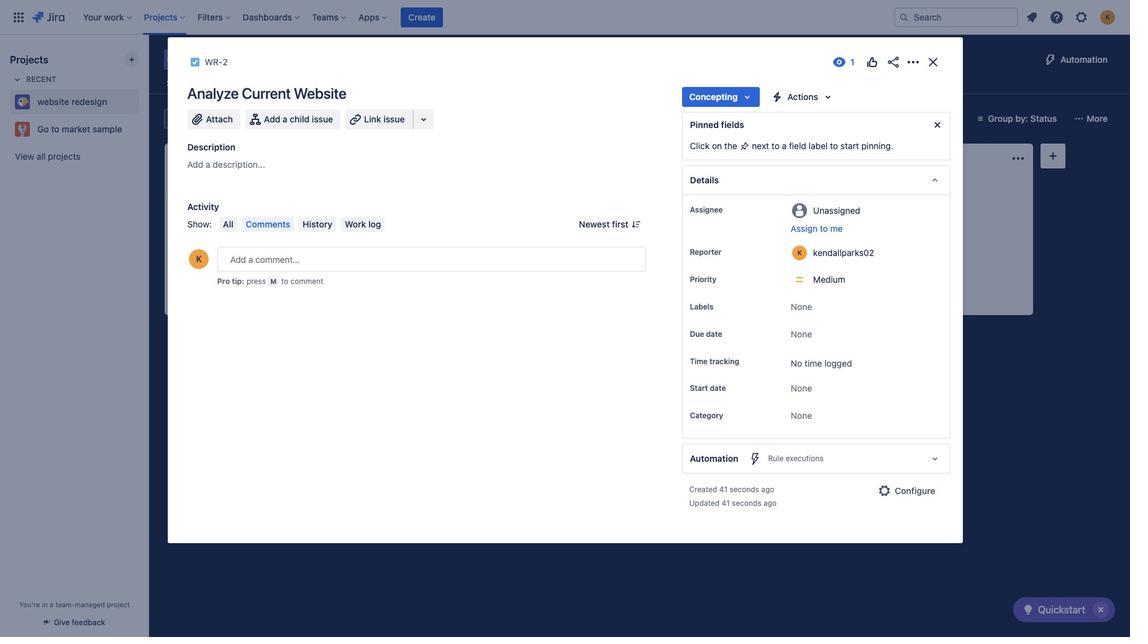 Task type: locate. For each thing, give the bounding box(es) containing it.
current
[[242, 85, 291, 102], [384, 243, 415, 254]]

actions image
[[906, 55, 921, 70]]

0 horizontal spatial website redesign
[[37, 96, 107, 107]]

go to market sample link
[[10, 117, 134, 142]]

0 right testing
[[745, 153, 750, 163]]

1 vertical spatial create button
[[694, 178, 855, 198]]

wr-2 for wr-2 link to the top
[[205, 57, 228, 67]]

Add a comment… field
[[217, 247, 646, 272]]

1 vertical spatial analyze
[[351, 243, 382, 254]]

website down recent
[[37, 96, 69, 107]]

0 vertical spatial create button
[[401, 7, 443, 27]]

0 horizontal spatial create button
[[401, 7, 443, 27]]

website redesign up 'board'
[[189, 51, 301, 68]]

time tracking
[[690, 357, 740, 366]]

0 vertical spatial task image
[[190, 57, 200, 67]]

website
[[294, 85, 347, 102], [417, 243, 450, 254]]

1 vertical spatial date
[[710, 384, 726, 393]]

none down no
[[791, 383, 813, 394]]

1 horizontal spatial create
[[714, 183, 741, 194]]

0 horizontal spatial issue
[[312, 114, 333, 124]]

website up 'board'
[[189, 51, 240, 68]]

0 horizontal spatial add
[[187, 159, 203, 170]]

task image
[[190, 57, 200, 67], [351, 211, 361, 221], [351, 269, 361, 278]]

41 right created
[[720, 485, 728, 494]]

wr-
[[205, 57, 223, 67], [365, 212, 382, 221], [365, 269, 382, 278]]

to
[[183, 154, 193, 162]]

0 horizontal spatial wr-2
[[205, 57, 228, 67]]

go
[[37, 124, 49, 134]]

jira image
[[32, 10, 64, 25], [32, 10, 64, 25]]

1 vertical spatial wr-2 link
[[365, 268, 386, 279]]

3 0 from the left
[[920, 153, 925, 163]]

priority pin to top. only you can see pinned fields. image
[[719, 275, 729, 285]]

comment
[[291, 277, 323, 286]]

vote options: no one has voted for this issue yet. image
[[865, 55, 880, 70]]

time tracking pin to top. only you can see pinned fields. image
[[742, 357, 752, 367]]

all
[[223, 219, 233, 229]]

1 vertical spatial ago
[[764, 499, 777, 508]]

seconds right created
[[730, 485, 760, 494]]

date for start date
[[710, 384, 726, 393]]

analyze current website
[[187, 85, 347, 102], [351, 243, 450, 254]]

add left child at the top left
[[264, 114, 281, 124]]

issue
[[312, 114, 333, 124], [384, 114, 405, 124]]

1 horizontal spatial analyze current website
[[351, 243, 450, 254]]

0 vertical spatial redesign
[[244, 51, 301, 68]]

redesign up go to market sample in the top left of the page
[[71, 96, 107, 107]]

actions button
[[765, 87, 841, 107]]

website
[[189, 51, 240, 68], [37, 96, 69, 107]]

wr-2 down log at left
[[365, 269, 386, 278]]

2 down the work log button
[[382, 269, 386, 278]]

1 vertical spatial website
[[37, 96, 69, 107]]

wr-2
[[205, 57, 228, 67], [365, 269, 386, 278]]

wr-1 link
[[365, 211, 385, 222]]

wr-2 up 'board'
[[205, 57, 228, 67]]

reporter
[[690, 247, 722, 257]]

first
[[612, 219, 629, 229]]

automation right automation image
[[1061, 54, 1108, 65]]

settings
[[787, 78, 820, 88]]

0 horizontal spatial website
[[294, 85, 347, 102]]

give feedback button
[[37, 612, 113, 633]]

1 horizontal spatial 0
[[745, 153, 750, 163]]

0 vertical spatial wr-2
[[205, 57, 228, 67]]

task image up summary
[[190, 57, 200, 67]]

tab list
[[157, 72, 830, 94]]

1 issue from the left
[[312, 114, 333, 124]]

0 vertical spatial automation
[[1061, 54, 1108, 65]]

current inside 'dialog'
[[242, 85, 291, 102]]

copy link to issue image
[[225, 57, 235, 67]]

1 vertical spatial wr-2
[[365, 269, 386, 278]]

Search board text field
[[165, 110, 260, 127]]

all button
[[219, 217, 237, 232]]

1 horizontal spatial wr-2
[[365, 269, 386, 278]]

0 horizontal spatial website
[[37, 96, 69, 107]]

task image for wr-2
[[351, 269, 361, 278]]

none down the more information about this user 'icon'
[[791, 301, 813, 312]]

no
[[791, 358, 803, 369]]

0 vertical spatial analyze current website
[[187, 85, 347, 102]]

add down description
[[187, 159, 203, 170]]

collapse recent projects image
[[10, 72, 25, 87]]

category
[[690, 411, 724, 420]]

to for market
[[51, 124, 59, 134]]

0 right launch
[[920, 153, 925, 163]]

menu bar
[[217, 217, 387, 232]]

1 vertical spatial automation
[[690, 453, 739, 464]]

project
[[756, 78, 785, 88]]

no time logged
[[791, 358, 853, 369]]

concepting button
[[682, 87, 760, 107]]

dismiss quickstart image
[[1092, 600, 1111, 620]]

activity
[[187, 201, 219, 212]]

2 0 from the left
[[745, 153, 750, 163]]

0 vertical spatial wr-
[[205, 57, 223, 67]]

task image left wr-1 link
[[351, 211, 361, 221]]

more information about this user image
[[792, 246, 807, 260]]

0 vertical spatial website redesign
[[189, 51, 301, 68]]

website redesign
[[189, 51, 301, 68], [37, 96, 107, 107]]

link
[[364, 114, 381, 124]]

date right start
[[710, 384, 726, 393]]

website inside website redesign link
[[37, 96, 69, 107]]

1 vertical spatial add
[[187, 159, 203, 170]]

view all projects link
[[10, 145, 139, 168]]

wr-1
[[365, 212, 385, 221]]

work
[[345, 219, 366, 229]]

a right do
[[206, 159, 210, 170]]

41 right updated
[[722, 499, 730, 508]]

time
[[805, 358, 822, 369]]

seconds right updated
[[732, 499, 762, 508]]

2 horizontal spatial 0
[[920, 153, 925, 163]]

create button inside primary element
[[401, 7, 443, 27]]

created
[[690, 485, 718, 494]]

to right 'next' on the top right of the page
[[772, 140, 780, 151]]

attach
[[206, 114, 233, 124]]

primary element
[[7, 0, 885, 34]]

create
[[408, 11, 436, 22], [714, 183, 741, 194]]

1 vertical spatial redesign
[[71, 96, 107, 107]]

add for add a child issue
[[264, 114, 281, 124]]

you're
[[19, 600, 40, 609]]

2 up 'board'
[[223, 57, 228, 67]]

summary
[[167, 78, 206, 88]]

ago
[[762, 485, 775, 494], [764, 499, 777, 508]]

unassigned
[[814, 205, 861, 215]]

issue right link
[[384, 114, 405, 124]]

attach button
[[187, 109, 240, 129]]

0 horizontal spatial wr-2 link
[[205, 55, 228, 70]]

wr-2 link
[[205, 55, 228, 70], [365, 268, 386, 279]]

0 horizontal spatial automation
[[690, 453, 739, 464]]

1 horizontal spatial 2
[[382, 269, 386, 278]]

1 horizontal spatial add
[[264, 114, 281, 124]]

board
[[221, 78, 245, 88]]

labels
[[690, 302, 714, 311]]

website redesign up market on the top left of page
[[37, 96, 107, 107]]

wr-2 inside "analyze current website" 'dialog'
[[205, 57, 228, 67]]

0 horizontal spatial 2
[[223, 57, 228, 67]]

the
[[725, 140, 738, 151]]

start
[[841, 140, 859, 151]]

0 vertical spatial website
[[294, 85, 347, 102]]

wr-2 link down log at left
[[365, 268, 386, 279]]

menu bar containing all
[[217, 217, 387, 232]]

add for add a description...
[[187, 159, 203, 170]]

configure link
[[873, 481, 943, 501]]

analyze current website down log at left
[[351, 243, 450, 254]]

link issue button
[[346, 109, 414, 129]]

none up executions
[[791, 410, 813, 421]]

sample
[[93, 124, 122, 134]]

date left due date pin to top. only you can see pinned fields. image
[[706, 329, 723, 339]]

0 vertical spatial analyze
[[187, 85, 239, 102]]

1 vertical spatial seconds
[[732, 499, 762, 508]]

to right "go"
[[51, 124, 59, 134]]

0 vertical spatial create
[[408, 11, 436, 22]]

pinned
[[690, 119, 719, 130]]

close image
[[926, 55, 941, 70]]

to left 'me' at the right top of the page
[[820, 223, 828, 234]]

1 horizontal spatial current
[[384, 243, 415, 254]]

2 vertical spatial task image
[[351, 269, 361, 278]]

none up no
[[791, 329, 813, 339]]

current up add a child issue button
[[242, 85, 291, 102]]

to do 0
[[183, 153, 216, 163]]

pinned fields
[[690, 119, 745, 130]]

executions
[[786, 454, 824, 463]]

1 vertical spatial create
[[714, 183, 741, 194]]

none
[[791, 301, 813, 312], [791, 329, 813, 339], [791, 383, 813, 394], [791, 410, 813, 421]]

1 horizontal spatial issue
[[384, 114, 405, 124]]

0 horizontal spatial 0
[[211, 153, 216, 163]]

logged
[[825, 358, 853, 369]]

hide message image
[[930, 117, 945, 132]]

newest first
[[579, 219, 629, 229]]

0 down description
[[211, 153, 216, 163]]

1 vertical spatial 41
[[722, 499, 730, 508]]

0 vertical spatial add
[[264, 114, 281, 124]]

calendar
[[290, 78, 326, 88]]

0 horizontal spatial current
[[242, 85, 291, 102]]

1 horizontal spatial wr-2 link
[[365, 268, 386, 279]]

1 vertical spatial 2
[[382, 269, 386, 278]]

1 vertical spatial current
[[384, 243, 415, 254]]

0 vertical spatial 2
[[223, 57, 228, 67]]

to inside button
[[820, 223, 828, 234]]

2 none from the top
[[791, 329, 813, 339]]

a left child at the top left
[[283, 114, 288, 124]]

add
[[264, 114, 281, 124], [187, 159, 203, 170]]

analyze down the work log button
[[351, 243, 382, 254]]

view all projects
[[15, 151, 80, 162]]

a
[[283, 114, 288, 124], [782, 140, 787, 151], [206, 159, 210, 170], [50, 600, 53, 609]]

0 horizontal spatial create
[[408, 11, 436, 22]]

add inside add a child issue button
[[264, 114, 281, 124]]

0 vertical spatial website
[[189, 51, 240, 68]]

on
[[712, 140, 722, 151]]

newest first button
[[572, 217, 646, 232]]

assign
[[791, 223, 818, 234]]

give
[[54, 618, 70, 627]]

analyze up search board text box
[[187, 85, 239, 102]]

1 vertical spatial task image
[[351, 211, 361, 221]]

quickstart button
[[1014, 597, 1116, 622]]

1 vertical spatial website redesign
[[37, 96, 107, 107]]

seconds
[[730, 485, 760, 494], [732, 499, 762, 508]]

actions
[[788, 91, 819, 102]]

analyze current website inside 'dialog'
[[187, 85, 347, 102]]

kendallparks02
[[814, 247, 875, 258]]

1 horizontal spatial automation
[[1061, 54, 1108, 65]]

0 horizontal spatial analyze current website
[[187, 85, 347, 102]]

a inside button
[[283, 114, 288, 124]]

rule
[[769, 454, 784, 463]]

issue right child at the top left
[[312, 114, 333, 124]]

0 vertical spatial current
[[242, 85, 291, 102]]

1 horizontal spatial website redesign
[[189, 51, 301, 68]]

2 issue from the left
[[384, 114, 405, 124]]

2
[[223, 57, 228, 67], [382, 269, 386, 278]]

create column image
[[1046, 149, 1061, 163]]

current down 1
[[384, 243, 415, 254]]

1 horizontal spatial website
[[417, 243, 450, 254]]

task image right "comment"
[[351, 269, 361, 278]]

0 horizontal spatial analyze
[[187, 85, 239, 102]]

assign to me
[[791, 223, 843, 234]]

0 vertical spatial date
[[706, 329, 723, 339]]

redesign right copy link to issue icon at the left top of page
[[244, 51, 301, 68]]

analyze current website up add a child issue button
[[187, 85, 347, 102]]

date
[[706, 329, 723, 339], [710, 384, 726, 393]]

automation up created
[[690, 453, 739, 464]]

fields
[[721, 119, 745, 130]]

wr-2 link up 'board'
[[205, 55, 228, 70]]



Task type: describe. For each thing, give the bounding box(es) containing it.
calendar link
[[287, 72, 329, 94]]

check image
[[1021, 602, 1036, 617]]

1 horizontal spatial website
[[189, 51, 240, 68]]

to for a
[[772, 140, 780, 151]]

2 vertical spatial wr-
[[365, 269, 382, 278]]

launch
[[885, 154, 915, 162]]

tracking
[[710, 357, 740, 366]]

market
[[62, 124, 90, 134]]

automation button
[[1039, 50, 1116, 70]]

0 vertical spatial wr-2 link
[[205, 55, 228, 70]]

recent
[[26, 75, 56, 84]]

website inside 'dialog'
[[294, 85, 347, 102]]

wr- inside "analyze current website" 'dialog'
[[205, 57, 223, 67]]

1 horizontal spatial analyze
[[351, 243, 382, 254]]

1 horizontal spatial create button
[[694, 178, 855, 198]]

automation element
[[682, 444, 951, 474]]

0 vertical spatial 41
[[720, 485, 728, 494]]

description
[[187, 142, 236, 152]]

1 vertical spatial wr-
[[365, 212, 382, 221]]

analyze current website dialog
[[168, 37, 963, 543]]

time
[[690, 357, 708, 366]]

to left start
[[831, 140, 839, 151]]

analyze inside "analyze current website" 'dialog'
[[187, 85, 239, 102]]

4 none from the top
[[791, 410, 813, 421]]

reporter pin to top. only you can see pinned fields. image
[[724, 247, 734, 257]]

1 0 from the left
[[211, 153, 216, 163]]

0 for launch 0
[[920, 153, 925, 163]]

0 vertical spatial ago
[[762, 485, 775, 494]]

summary link
[[164, 72, 208, 94]]

medium image
[[485, 269, 495, 278]]

testing 0
[[709, 153, 750, 163]]

view
[[15, 151, 34, 162]]

Search field
[[894, 7, 1019, 27]]

project settings link
[[753, 72, 823, 94]]

log
[[369, 219, 381, 229]]

show:
[[187, 219, 212, 229]]

work log
[[345, 219, 381, 229]]

testing
[[709, 154, 740, 162]]

launch 0
[[885, 153, 925, 163]]

1 vertical spatial analyze current website
[[351, 243, 450, 254]]

search image
[[899, 12, 909, 22]]

assignee
[[690, 205, 723, 214]]

project
[[107, 600, 130, 609]]

due date pin to top. only you can see pinned fields. image
[[725, 329, 735, 339]]

click on the
[[690, 140, 740, 151]]

priority
[[690, 275, 717, 284]]

rule executions
[[769, 454, 824, 463]]

task image for wr-1
[[351, 211, 361, 221]]

2 inside "analyze current website" 'dialog'
[[223, 57, 228, 67]]

to for me
[[820, 223, 828, 234]]

concepting
[[690, 91, 738, 102]]

next to a field label to start pinning.
[[750, 140, 894, 151]]

feedback
[[72, 618, 105, 627]]

create inside primary element
[[408, 11, 436, 22]]

comments button
[[242, 217, 294, 232]]

tip:
[[232, 277, 245, 286]]

pro
[[217, 277, 230, 286]]

start date
[[690, 384, 726, 393]]

wr-2 for the bottom wr-2 link
[[365, 269, 386, 278]]

0 for testing 0
[[745, 153, 750, 163]]

date for due date
[[706, 329, 723, 339]]

do
[[195, 154, 206, 162]]

assign to me button
[[791, 223, 938, 235]]

a right in
[[50, 600, 53, 609]]

work log button
[[341, 217, 385, 232]]

tab list containing board
[[157, 72, 830, 94]]

updated
[[690, 499, 720, 508]]

history
[[303, 219, 333, 229]]

website redesign link
[[10, 90, 134, 114]]

pinning.
[[862, 140, 894, 151]]

1 vertical spatial website
[[417, 243, 450, 254]]

give feedback
[[54, 618, 105, 627]]

press
[[247, 277, 266, 286]]

team-
[[55, 600, 75, 609]]

created 41 seconds ago updated 41 seconds ago
[[690, 485, 777, 508]]

click
[[690, 140, 710, 151]]

managed
[[75, 600, 105, 609]]

add people image
[[319, 111, 334, 126]]

to right m
[[281, 277, 288, 286]]

me
[[831, 223, 843, 234]]

project settings
[[756, 78, 820, 88]]

details element
[[682, 165, 951, 195]]

due date
[[690, 329, 723, 339]]

child
[[290, 114, 310, 124]]

1
[[382, 212, 385, 221]]

automation inside "analyze current website" 'dialog'
[[690, 453, 739, 464]]

1 none from the top
[[791, 301, 813, 312]]

medium
[[814, 274, 846, 285]]

projects
[[10, 54, 48, 65]]

link web pages and more image
[[416, 112, 431, 127]]

all
[[37, 151, 46, 162]]

start
[[690, 384, 708, 393]]

you're in a team-managed project
[[19, 600, 130, 609]]

go to market sample
[[37, 124, 122, 134]]

create banner
[[0, 0, 1131, 35]]

m
[[271, 277, 277, 285]]

0 horizontal spatial redesign
[[71, 96, 107, 107]]

automation inside button
[[1061, 54, 1108, 65]]

1 horizontal spatial redesign
[[244, 51, 301, 68]]

newest
[[579, 219, 610, 229]]

pro tip: press m to comment
[[217, 277, 323, 286]]

label
[[809, 140, 828, 151]]

a left field
[[782, 140, 787, 151]]

0 vertical spatial seconds
[[730, 485, 760, 494]]

configure
[[895, 486, 936, 496]]

details
[[690, 175, 719, 185]]

due
[[690, 329, 705, 339]]

field
[[789, 140, 807, 151]]

history button
[[299, 217, 336, 232]]

add a child issue button
[[245, 109, 341, 129]]

3 none from the top
[[791, 383, 813, 394]]

automation image
[[1044, 52, 1059, 67]]

quickstart
[[1039, 604, 1086, 615]]

menu bar inside "analyze current website" 'dialog'
[[217, 217, 387, 232]]

add a child issue
[[264, 114, 333, 124]]



Task type: vqa. For each thing, say whether or not it's contained in the screenshot.
next to a field label to start pinning.
yes



